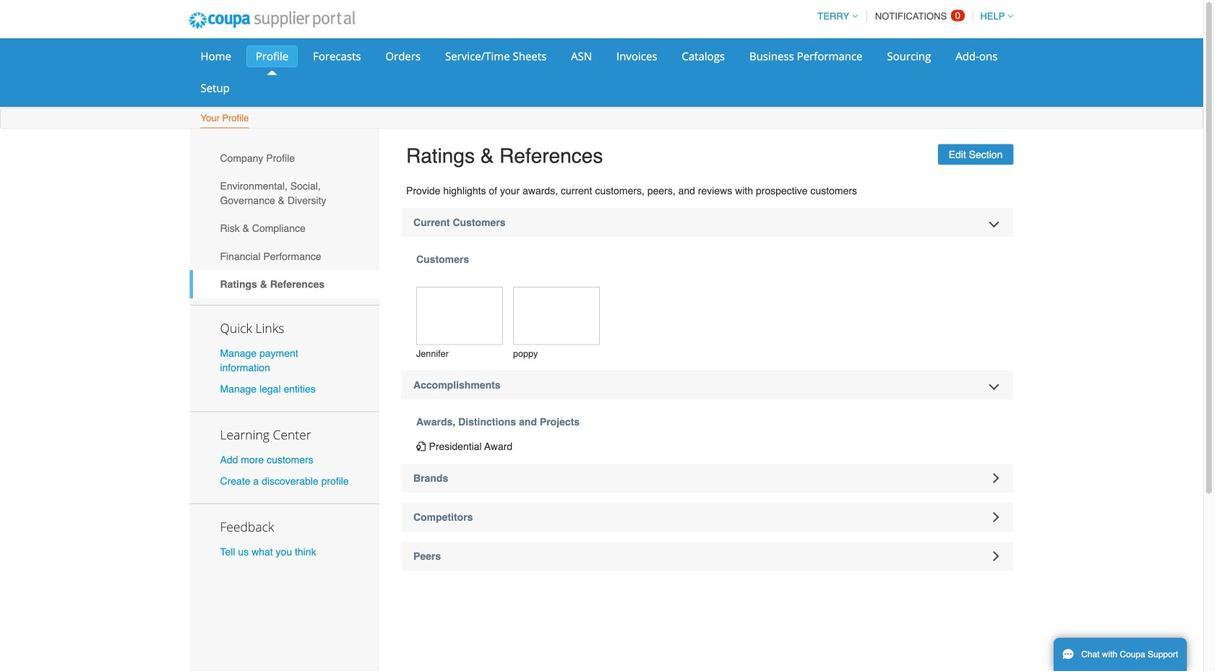 Task type: locate. For each thing, give the bounding box(es) containing it.
heading
[[401, 208, 1014, 237], [401, 371, 1014, 400], [401, 464, 1014, 493], [401, 503, 1014, 532], [401, 542, 1014, 571]]

navigation
[[812, 2, 1014, 30]]



Task type: describe. For each thing, give the bounding box(es) containing it.
poppy image
[[513, 287, 600, 345]]

1 heading from the top
[[401, 208, 1014, 237]]

coupa supplier portal image
[[179, 2, 365, 38]]

5 heading from the top
[[401, 542, 1014, 571]]

3 heading from the top
[[401, 464, 1014, 493]]

jennifer image
[[416, 287, 503, 345]]

4 heading from the top
[[401, 503, 1014, 532]]

2 heading from the top
[[401, 371, 1014, 400]]



Task type: vqa. For each thing, say whether or not it's contained in the screenshot.
5th heading
yes



